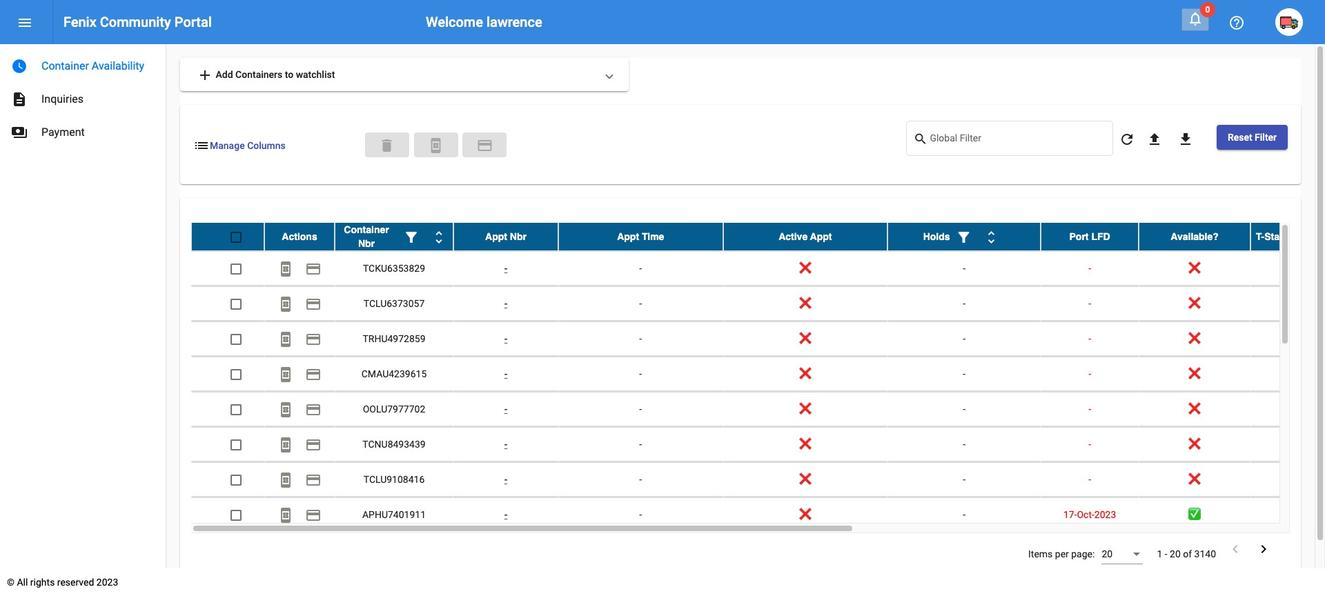 Task type: vqa. For each thing, say whether or not it's contained in the screenshot.
second column header from left
yes



Task type: locate. For each thing, give the bounding box(es) containing it.
payment for tclu9108416
[[305, 473, 322, 489]]

unfold_more button up tcku6353829
[[425, 223, 453, 251]]

unfold_more button for container nbr
[[425, 223, 453, 251]]

2023
[[1095, 510, 1117, 521], [97, 577, 118, 588]]

filter_alt button
[[398, 223, 425, 251], [951, 223, 978, 251]]

nbr for container nbr
[[358, 238, 375, 249]]

cell for tclu9108416
[[1251, 463, 1326, 497]]

1 horizontal spatial unfold_more
[[984, 230, 1000, 246]]

no color image containing navigate_next
[[1256, 541, 1273, 558]]

2023 right 17-
[[1095, 510, 1117, 521]]

no color image containing list
[[193, 137, 210, 154]]

3 appt from the left
[[811, 231, 832, 242]]

delete
[[379, 137, 395, 154]]

- link for oolu7977702
[[505, 404, 508, 415]]

❌
[[800, 263, 812, 274], [1189, 263, 1202, 274], [800, 298, 812, 309], [1189, 298, 1202, 309], [800, 334, 812, 345], [1189, 334, 1202, 345], [800, 369, 812, 380], [1189, 369, 1202, 380], [800, 404, 812, 415], [1189, 404, 1202, 415], [800, 439, 812, 450], [1189, 439, 1202, 450], [800, 474, 812, 486], [1189, 474, 1202, 486], [800, 510, 812, 521]]

appt inside appt time column header
[[618, 231, 640, 242]]

1 cell from the top
[[1251, 251, 1326, 286]]

aphu7401911
[[363, 510, 426, 521]]

2 unfold_more from the left
[[984, 230, 1000, 246]]

5 cell from the top
[[1251, 392, 1326, 427]]

columns
[[247, 140, 286, 151]]

1 vertical spatial 2023
[[97, 577, 118, 588]]

0 horizontal spatial filter_alt
[[403, 230, 420, 246]]

state
[[1265, 231, 1289, 242]]

filter_alt right holds
[[956, 230, 973, 246]]

1 filter_alt button from the left
[[398, 223, 425, 251]]

✅
[[1189, 510, 1202, 521]]

appt nbr column header
[[454, 223, 559, 251]]

8 cell from the top
[[1251, 498, 1326, 532]]

unfold_more right holds filter_alt
[[984, 230, 1000, 246]]

notifications_none button
[[1182, 8, 1210, 31]]

book_online button for trhu4972859
[[272, 325, 300, 353]]

7 - link from the top
[[505, 474, 508, 486]]

filter_alt button for holds
[[951, 223, 978, 251]]

7 row from the top
[[191, 428, 1326, 463]]

2 - link from the top
[[505, 298, 508, 309]]

menu
[[17, 15, 33, 31]]

filter_alt
[[403, 230, 420, 246], [956, 230, 973, 246]]

2023 right reserved
[[97, 577, 118, 588]]

2 horizontal spatial appt
[[811, 231, 832, 242]]

6 - link from the top
[[505, 439, 508, 450]]

- link for cmau4239615
[[505, 369, 508, 380]]

trhu4972859
[[363, 334, 426, 345]]

no color image inside notifications_none popup button
[[1188, 10, 1204, 27]]

payment button for aphu7401911
[[300, 501, 327, 529]]

container up tcku6353829
[[344, 224, 389, 236]]

file_upload
[[1147, 131, 1164, 148]]

1 unfold_more button from the left
[[425, 223, 453, 251]]

3 cell from the top
[[1251, 322, 1326, 356]]

7 cell from the top
[[1251, 463, 1326, 497]]

no color image inside navigation
[[11, 91, 28, 108]]

tclu6373057
[[364, 298, 425, 309]]

book_online for tclu9108416
[[278, 473, 294, 489]]

0 vertical spatial container
[[41, 59, 89, 73]]

watchlist
[[296, 69, 335, 80]]

unfold_more for holds
[[984, 230, 1000, 246]]

filter_alt button for container nbr
[[398, 223, 425, 251]]

reset filter button
[[1217, 125, 1289, 150]]

help_outline
[[1229, 15, 1246, 31]]

book_online button for aphu7401911
[[272, 501, 300, 529]]

unfold_more for container nbr
[[431, 230, 448, 246]]

filter_alt up tcku6353829
[[403, 230, 420, 246]]

delete button
[[365, 132, 409, 157]]

book_online button
[[414, 132, 458, 157], [272, 255, 300, 282], [272, 290, 300, 318], [272, 325, 300, 353], [272, 361, 300, 388], [272, 396, 300, 423], [272, 431, 300, 459], [272, 466, 300, 494], [272, 501, 300, 529]]

no color image containing search
[[914, 131, 931, 147]]

6 cell from the top
[[1251, 428, 1326, 462]]

no color image inside navigate_before button
[[1228, 541, 1244, 558]]

5 row from the top
[[191, 357, 1326, 392]]

4 cell from the top
[[1251, 357, 1326, 392]]

-
[[505, 263, 508, 274], [640, 263, 642, 274], [963, 263, 966, 274], [1089, 263, 1092, 274], [505, 298, 508, 309], [640, 298, 642, 309], [963, 298, 966, 309], [1089, 298, 1092, 309], [505, 334, 508, 345], [640, 334, 642, 345], [963, 334, 966, 345], [1089, 334, 1092, 345], [505, 369, 508, 380], [640, 369, 642, 380], [963, 369, 966, 380], [1089, 369, 1092, 380], [505, 404, 508, 415], [640, 404, 642, 415], [963, 404, 966, 415], [1089, 404, 1092, 415], [505, 439, 508, 450], [640, 439, 642, 450], [963, 439, 966, 450], [1089, 439, 1092, 450], [505, 474, 508, 486], [640, 474, 642, 486], [963, 474, 966, 486], [1089, 474, 1092, 486], [505, 510, 508, 521], [640, 510, 642, 521], [963, 510, 966, 521], [1166, 549, 1168, 560]]

nbr inside appt nbr column header
[[510, 231, 527, 242]]

0 horizontal spatial unfold_more button
[[425, 223, 453, 251]]

0 horizontal spatial nbr
[[358, 238, 375, 249]]

navigate_before
[[1228, 541, 1244, 558]]

no color image containing navigate_before
[[1228, 541, 1244, 558]]

1 horizontal spatial appt
[[618, 231, 640, 242]]

welcome lawrence
[[426, 14, 543, 30]]

0 horizontal spatial appt
[[486, 231, 508, 242]]

payment for tclu6373057
[[305, 297, 322, 313]]

1 horizontal spatial nbr
[[510, 231, 527, 242]]

unfold_more button
[[425, 223, 453, 251], [978, 223, 1006, 251]]

2 column header from the left
[[888, 223, 1041, 251]]

1 20 from the left
[[1102, 549, 1113, 560]]

book_online for oolu7977702
[[278, 402, 294, 419]]

no color image
[[1188, 10, 1204, 27], [17, 15, 33, 31], [1229, 15, 1246, 31], [11, 91, 28, 108], [1119, 131, 1136, 148], [1147, 131, 1164, 148], [428, 137, 444, 154], [477, 137, 493, 154], [305, 261, 322, 278], [305, 367, 322, 384], [278, 402, 294, 419], [278, 508, 294, 524], [305, 508, 322, 524], [1228, 541, 1244, 558]]

1 - link from the top
[[505, 263, 508, 274]]

1 row from the top
[[191, 223, 1326, 251]]

container up 'inquiries'
[[41, 59, 89, 73]]

1 horizontal spatial 2023
[[1095, 510, 1117, 521]]

actions column header
[[264, 223, 335, 251]]

help_outline button
[[1224, 8, 1251, 36]]

search
[[914, 132, 928, 146]]

0 horizontal spatial filter_alt button
[[398, 223, 425, 251]]

no color image containing help_outline
[[1229, 15, 1246, 31]]

1 vertical spatial container
[[344, 224, 389, 236]]

4 - link from the top
[[505, 369, 508, 380]]

8 - link from the top
[[505, 510, 508, 521]]

payment for tcnu8493439
[[305, 437, 322, 454]]

rights
[[30, 577, 55, 588]]

oct-
[[1078, 510, 1095, 521]]

appt inside appt nbr column header
[[486, 231, 508, 242]]

cell for tcnu8493439
[[1251, 428, 1326, 462]]

per
[[1056, 549, 1070, 560]]

cell for trhu4972859
[[1251, 322, 1326, 356]]

book_online for tcnu8493439
[[278, 437, 294, 454]]

port lfd
[[1070, 231, 1111, 242]]

watch_later
[[11, 58, 28, 75]]

time
[[642, 231, 665, 242]]

file_download
[[1178, 131, 1195, 148]]

filter
[[1256, 132, 1278, 143]]

0 horizontal spatial column header
[[335, 223, 454, 251]]

unfold_more
[[431, 230, 448, 246], [984, 230, 1000, 246]]

payment for oolu7977702
[[305, 402, 322, 419]]

no color image containing refresh
[[1119, 131, 1136, 148]]

no color image containing file_download
[[1178, 131, 1195, 148]]

2 cell from the top
[[1251, 287, 1326, 321]]

grid
[[191, 223, 1326, 534]]

0 horizontal spatial container
[[41, 59, 89, 73]]

0 horizontal spatial unfold_more
[[431, 230, 448, 246]]

20
[[1102, 549, 1113, 560], [1171, 549, 1181, 560]]

cell
[[1251, 251, 1326, 286], [1251, 287, 1326, 321], [1251, 322, 1326, 356], [1251, 357, 1326, 392], [1251, 392, 1326, 427], [1251, 428, 1326, 462], [1251, 463, 1326, 497], [1251, 498, 1326, 532]]

manage
[[210, 140, 245, 151]]

nbr inside container nbr
[[358, 238, 375, 249]]

1 horizontal spatial filter_alt
[[956, 230, 973, 246]]

column header
[[335, 223, 454, 251], [888, 223, 1041, 251]]

1 horizontal spatial column header
[[888, 223, 1041, 251]]

1 horizontal spatial filter_alt button
[[951, 223, 978, 251]]

20 left of
[[1171, 549, 1181, 560]]

community
[[100, 14, 171, 30]]

container nbr
[[344, 224, 389, 249]]

cell for tclu6373057
[[1251, 287, 1326, 321]]

t-
[[1257, 231, 1265, 242]]

payment button for tclu6373057
[[300, 290, 327, 318]]

1 appt from the left
[[486, 231, 508, 242]]

3 - link from the top
[[505, 334, 508, 345]]

2 unfold_more button from the left
[[978, 223, 1006, 251]]

row
[[191, 223, 1326, 251], [191, 251, 1326, 287], [191, 287, 1326, 322], [191, 322, 1326, 357], [191, 357, 1326, 392], [191, 392, 1326, 428], [191, 428, 1326, 463], [191, 463, 1326, 498], [191, 498, 1326, 533]]

refresh button
[[1114, 125, 1142, 153]]

17-
[[1064, 510, 1078, 521]]

1 horizontal spatial container
[[344, 224, 389, 236]]

cell for tcku6353829
[[1251, 251, 1326, 286]]

1 horizontal spatial 20
[[1171, 549, 1181, 560]]

payment button for tcnu8493439
[[300, 431, 327, 459]]

appt
[[486, 231, 508, 242], [618, 231, 640, 242], [811, 231, 832, 242]]

- link for tcnu8493439
[[505, 439, 508, 450]]

active
[[779, 231, 808, 242]]

payment
[[41, 126, 85, 139]]

navigation
[[0, 44, 166, 149]]

oolu7977702
[[363, 404, 426, 415]]

no color image containing menu
[[17, 15, 33, 31]]

1 filter_alt from the left
[[403, 230, 420, 246]]

container for nbr
[[344, 224, 389, 236]]

no color image containing description
[[11, 91, 28, 108]]

book_online
[[428, 137, 444, 154], [278, 261, 294, 278], [278, 297, 294, 313], [278, 332, 294, 348], [278, 367, 294, 384], [278, 402, 294, 419], [278, 437, 294, 454], [278, 473, 294, 489], [278, 508, 294, 524]]

no color image containing file_upload
[[1147, 131, 1164, 148]]

payment button for oolu7977702
[[300, 396, 327, 423]]

2 filter_alt button from the left
[[951, 223, 978, 251]]

cmau4239615
[[362, 369, 427, 380]]

2 appt from the left
[[618, 231, 640, 242]]

9 row from the top
[[191, 498, 1326, 533]]

5 - link from the top
[[505, 404, 508, 415]]

no color image inside help_outline popup button
[[1229, 15, 1246, 31]]

nbr
[[510, 231, 527, 242], [358, 238, 375, 249]]

2 20 from the left
[[1171, 549, 1181, 560]]

20 right page:
[[1102, 549, 1113, 560]]

items per page:
[[1029, 549, 1096, 560]]

fenix community portal
[[64, 14, 212, 30]]

navigate_before button
[[1224, 541, 1249, 561]]

payment for trhu4972859
[[305, 332, 322, 348]]

unfold_more button for holds
[[978, 223, 1006, 251]]

1 horizontal spatial unfold_more button
[[978, 223, 1006, 251]]

holds filter_alt
[[924, 230, 973, 246]]

portal
[[175, 14, 212, 30]]

payment button
[[463, 132, 507, 157], [300, 255, 327, 282], [300, 290, 327, 318], [300, 325, 327, 353], [300, 361, 327, 388], [300, 396, 327, 423], [300, 431, 327, 459], [300, 466, 327, 494], [300, 501, 327, 529]]

1 unfold_more from the left
[[431, 230, 448, 246]]

© all rights reserved 2023
[[7, 577, 118, 588]]

container
[[41, 59, 89, 73], [344, 224, 389, 236]]

unfold_more button right holds filter_alt
[[978, 223, 1006, 251]]

description
[[11, 91, 28, 108]]

no color image containing notifications_none
[[1188, 10, 1204, 27]]

available?
[[1171, 231, 1219, 242]]

6 row from the top
[[191, 392, 1326, 428]]

grid containing filter_alt
[[191, 223, 1326, 534]]

- link for tclu9108416
[[505, 474, 508, 486]]

refresh
[[1119, 131, 1136, 148]]

no color image
[[11, 58, 28, 75], [197, 67, 213, 84], [11, 124, 28, 141], [914, 131, 931, 147], [1178, 131, 1195, 148], [193, 137, 210, 154], [403, 230, 420, 246], [431, 230, 448, 246], [956, 230, 973, 246], [984, 230, 1000, 246], [278, 261, 294, 278], [278, 297, 294, 313], [305, 297, 322, 313], [278, 332, 294, 348], [305, 332, 322, 348], [278, 367, 294, 384], [305, 402, 322, 419], [278, 437, 294, 454], [305, 437, 322, 454], [278, 473, 294, 489], [305, 473, 322, 489], [1256, 541, 1273, 558]]

filter_alt inside popup button
[[403, 230, 420, 246]]

active appt column header
[[723, 223, 888, 251]]

unfold_more left the appt nbr
[[431, 230, 448, 246]]

Global Watchlist Filter field
[[931, 135, 1107, 146]]

0 horizontal spatial 20
[[1102, 549, 1113, 560]]

1
[[1158, 549, 1163, 560]]

reset filter
[[1229, 132, 1278, 143]]

container availability
[[41, 59, 144, 73]]

active appt
[[779, 231, 832, 242]]

containers
[[236, 69, 283, 80]]

appt time column header
[[559, 223, 723, 251]]



Task type: describe. For each thing, give the bounding box(es) containing it.
1 column header from the left
[[335, 223, 454, 251]]

no color image containing watch_later
[[11, 58, 28, 75]]

page:
[[1072, 549, 1096, 560]]

cell for cmau4239615
[[1251, 357, 1326, 392]]

port lfd column header
[[1041, 223, 1140, 251]]

book_online button for tcnu8493439
[[272, 431, 300, 459]]

4 row from the top
[[191, 322, 1326, 357]]

book_online for tcku6353829
[[278, 261, 294, 278]]

payment for aphu7401911
[[305, 508, 322, 524]]

payment button for tcku6353829
[[300, 255, 327, 282]]

availability
[[92, 59, 144, 73]]

no color image containing add
[[197, 67, 213, 84]]

appt time
[[618, 231, 665, 242]]

no color image inside the file_upload button
[[1147, 131, 1164, 148]]

- link for aphu7401911
[[505, 510, 508, 521]]

delete image
[[379, 137, 395, 154]]

3 row from the top
[[191, 287, 1326, 322]]

2 filter_alt from the left
[[956, 230, 973, 246]]

appt nbr
[[486, 231, 527, 242]]

payments
[[11, 124, 28, 141]]

payment button for trhu4972859
[[300, 325, 327, 353]]

list
[[193, 137, 210, 154]]

inquiries
[[41, 93, 84, 106]]

3140
[[1195, 549, 1217, 560]]

of
[[1184, 549, 1193, 560]]

t-state column header
[[1251, 223, 1326, 251]]

tcnu8493439
[[363, 439, 426, 450]]

book_online for tclu6373057
[[278, 297, 294, 313]]

book_online for cmau4239615
[[278, 367, 294, 384]]

nbr for appt nbr
[[510, 231, 527, 242]]

no color image containing payments
[[11, 124, 28, 141]]

navigate_next button
[[1252, 541, 1277, 561]]

actions
[[282, 231, 317, 242]]

holds
[[924, 231, 951, 242]]

0 horizontal spatial 2023
[[97, 577, 118, 588]]

fenix
[[64, 14, 97, 30]]

add
[[216, 69, 233, 80]]

payment button for cmau4239615
[[300, 361, 327, 388]]

17-oct-2023
[[1064, 510, 1117, 521]]

navigate_next
[[1256, 541, 1273, 558]]

t-state
[[1257, 231, 1289, 242]]

tclu9108416
[[364, 474, 425, 486]]

payment button for tclu9108416
[[300, 466, 327, 494]]

book_online for trhu4972859
[[278, 332, 294, 348]]

available? column header
[[1140, 223, 1251, 251]]

menu button
[[11, 8, 39, 36]]

0 vertical spatial 2023
[[1095, 510, 1117, 521]]

file_upload button
[[1142, 125, 1169, 153]]

payment for tcku6353829
[[305, 261, 322, 278]]

lfd
[[1092, 231, 1111, 242]]

book_online button for tclu6373057
[[272, 290, 300, 318]]

no color image inside menu button
[[17, 15, 33, 31]]

to
[[285, 69, 294, 80]]

book_online button for tcku6353829
[[272, 255, 300, 282]]

no color image inside file_download button
[[1178, 131, 1195, 148]]

tcku6353829
[[363, 263, 425, 274]]

2 row from the top
[[191, 251, 1326, 287]]

container for availability
[[41, 59, 89, 73]]

book_online for aphu7401911
[[278, 508, 294, 524]]

items
[[1029, 549, 1053, 560]]

book_online button for cmau4239615
[[272, 361, 300, 388]]

reserved
[[57, 577, 94, 588]]

cell for aphu7401911
[[1251, 498, 1326, 532]]

1 - 20 of 3140
[[1158, 549, 1217, 560]]

appt for appt nbr
[[486, 231, 508, 242]]

all
[[17, 577, 28, 588]]

payment for cmau4239615
[[305, 367, 322, 384]]

port
[[1070, 231, 1089, 242]]

lawrence
[[487, 14, 543, 30]]

- link for tclu6373057
[[505, 298, 508, 309]]

notifications_none
[[1188, 10, 1204, 27]]

appt for appt time
[[618, 231, 640, 242]]

file_download button
[[1173, 125, 1200, 153]]

book_online button for oolu7977702
[[272, 396, 300, 423]]

appt inside active appt column header
[[811, 231, 832, 242]]

no color image inside navigate_next button
[[1256, 541, 1273, 558]]

row containing filter_alt
[[191, 223, 1326, 251]]

- link for trhu4972859
[[505, 334, 508, 345]]

- link for tcku6353829
[[505, 263, 508, 274]]

8 row from the top
[[191, 463, 1326, 498]]

welcome
[[426, 14, 483, 30]]

no color image inside refresh button
[[1119, 131, 1136, 148]]

navigation containing watch_later
[[0, 44, 166, 149]]

book_online button for tclu9108416
[[272, 466, 300, 494]]

reset
[[1229, 132, 1253, 143]]

add add containers to watchlist
[[197, 67, 335, 84]]

list manage columns
[[193, 137, 286, 154]]

cell for oolu7977702
[[1251, 392, 1326, 427]]

©
[[7, 577, 15, 588]]

add
[[197, 67, 213, 84]]



